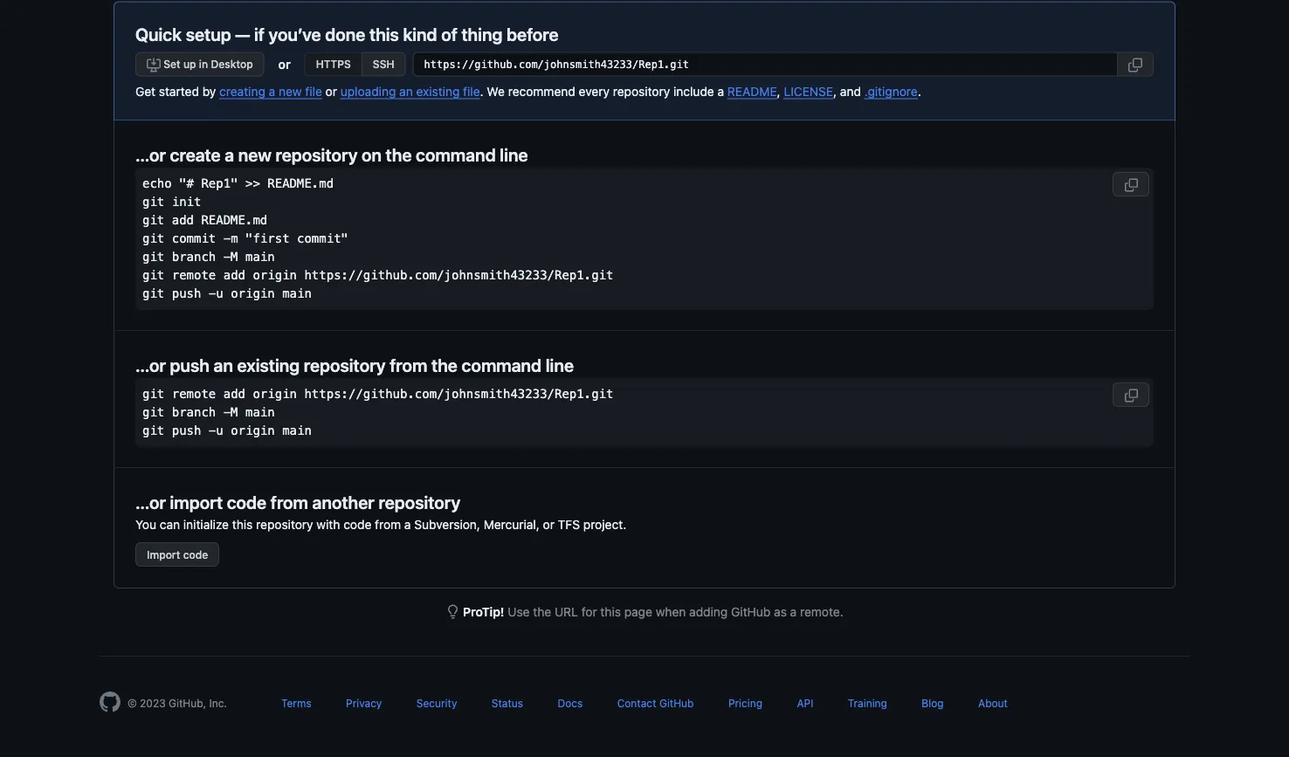 Task type: locate. For each thing, give the bounding box(es) containing it.
0 vertical spatial line
[[500, 144, 528, 165]]

0 vertical spatial existing
[[416, 84, 460, 98]]

1 horizontal spatial this
[[370, 24, 399, 44]]

0 vertical spatial new
[[279, 84, 302, 98]]

1 vertical spatial the
[[432, 355, 458, 375]]

1 branch from the top
[[172, 250, 216, 264]]

if
[[254, 24, 265, 44]]

add
[[172, 213, 194, 228], [223, 268, 246, 283], [223, 387, 246, 401]]

the right on
[[386, 144, 412, 165]]

an
[[399, 84, 413, 98], [214, 355, 233, 375]]

remote.
[[800, 605, 844, 619]]

1 horizontal spatial github
[[731, 605, 771, 619]]

7 git from the top
[[142, 387, 165, 401]]

readme.md up m at the top of page
[[201, 213, 268, 228]]

or
[[278, 57, 291, 71], [326, 84, 337, 98], [543, 517, 555, 532]]

3 …or from the top
[[135, 492, 166, 512]]

repository right every at the left top of page
[[613, 84, 670, 98]]

1 vertical spatial an
[[214, 355, 233, 375]]

desktop
[[211, 58, 253, 70]]

© 2023 github, inc.
[[128, 697, 227, 709]]

1 https://github.com/johnsmith43233/rep1.git from the top
[[304, 268, 614, 283]]

1 horizontal spatial existing
[[416, 84, 460, 98]]

. right and
[[918, 84, 922, 98]]

0 vertical spatial add
[[172, 213, 194, 228]]

u inside 'echo "# rep1" >> readme.md git init git add readme.md git commit -m "first commit" git branch -m main git remote add origin https://github.com/johnsmith43233/rep1.git git push -u origin main'
[[216, 287, 223, 301]]

2 u from the top
[[216, 424, 223, 438]]

1 vertical spatial from
[[271, 492, 308, 512]]

u up import
[[216, 424, 223, 438]]

github
[[731, 605, 771, 619], [660, 697, 694, 709]]

this inside …or import code from another repository you can initialize this repository with code from a subversion, mercurial, or tfs project.
[[232, 517, 253, 532]]

we
[[487, 84, 505, 98]]

set
[[164, 58, 181, 70]]

a right as at the bottom right of the page
[[790, 605, 797, 619]]

6 git from the top
[[142, 287, 165, 301]]

echo
[[142, 176, 172, 191]]

or up "creating a new file" "link"
[[278, 57, 291, 71]]

set up in desktop link
[[135, 52, 264, 76]]

1 copy to clipboard image from the top
[[1124, 178, 1138, 192]]

copy to clipboard image
[[1124, 178, 1138, 192], [1124, 389, 1138, 403]]

setup
[[186, 24, 231, 44]]

code right import
[[183, 549, 208, 561]]

import code link
[[135, 543, 219, 567]]

this up ssh on the left of page
[[370, 24, 399, 44]]

get
[[135, 84, 156, 98]]

copy to clipboard image
[[1129, 58, 1143, 72]]

, left license link
[[777, 84, 781, 98]]

code up initialize
[[227, 492, 267, 512]]

or down https button
[[326, 84, 337, 98]]

1 m from the top
[[231, 250, 238, 264]]

this right for
[[601, 605, 621, 619]]

1 horizontal spatial ,
[[834, 84, 837, 98]]

0 horizontal spatial the
[[386, 144, 412, 165]]

pricing link
[[729, 697, 763, 709]]

0 vertical spatial …or
[[135, 144, 166, 165]]

0 vertical spatial the
[[386, 144, 412, 165]]

0 vertical spatial m
[[231, 250, 238, 264]]

2 https://github.com/johnsmith43233/rep1.git from the top
[[304, 387, 614, 401]]

existing
[[416, 84, 460, 98], [237, 355, 300, 375]]

1 horizontal spatial or
[[326, 84, 337, 98]]

1 vertical spatial add
[[223, 268, 246, 283]]

2 remote from the top
[[172, 387, 216, 401]]

2 horizontal spatial this
[[601, 605, 621, 619]]

a
[[269, 84, 275, 98], [718, 84, 724, 98], [225, 144, 234, 165], [404, 517, 411, 532], [790, 605, 797, 619]]

2 vertical spatial add
[[223, 387, 246, 401]]

git remote add origin https://github.com/johnsmith43233/rep1.git git branch -m main git push -u origin main
[[142, 387, 614, 438]]

0 vertical spatial branch
[[172, 250, 216, 264]]

line
[[500, 144, 528, 165], [546, 355, 574, 375]]

1 remote from the top
[[172, 268, 216, 283]]

0 horizontal spatial line
[[500, 144, 528, 165]]

new up ">>"
[[238, 144, 272, 165]]

1 vertical spatial code
[[344, 517, 372, 532]]

status
[[492, 697, 523, 709]]

ssh button
[[362, 52, 406, 76]]

you
[[135, 517, 156, 532]]

terms
[[281, 697, 312, 709]]

1 vertical spatial branch
[[172, 405, 216, 420]]

0 vertical spatial copy to clipboard image
[[1124, 178, 1138, 192]]

add inside the 'git remote add origin https://github.com/johnsmith43233/rep1.git git branch -m main git push -u origin main'
[[223, 387, 246, 401]]

2 m from the top
[[231, 405, 238, 420]]

0 vertical spatial or
[[278, 57, 291, 71]]

2 horizontal spatial the
[[533, 605, 551, 619]]

kind
[[403, 24, 437, 44]]

1 horizontal spatial new
[[279, 84, 302, 98]]

line for …or create a new repository on the command line
[[500, 144, 528, 165]]

repository
[[613, 84, 670, 98], [276, 144, 358, 165], [304, 355, 386, 375], [379, 492, 461, 512], [256, 517, 313, 532]]

©
[[128, 697, 137, 709]]

branch
[[172, 250, 216, 264], [172, 405, 216, 420]]

docs link
[[558, 697, 583, 709]]

0 vertical spatial an
[[399, 84, 413, 98]]

0 horizontal spatial .
[[480, 84, 484, 98]]

main
[[246, 250, 275, 264], [282, 287, 312, 301], [246, 405, 275, 420], [282, 424, 312, 438]]

inc.
[[209, 697, 227, 709]]

2 horizontal spatial or
[[543, 517, 555, 532]]

0 horizontal spatial this
[[232, 517, 253, 532]]

2 horizontal spatial code
[[344, 517, 372, 532]]

a left subversion,
[[404, 517, 411, 532]]

0 vertical spatial from
[[390, 355, 428, 375]]

2 …or from the top
[[135, 355, 166, 375]]

"first
[[246, 232, 290, 246]]

privacy
[[346, 697, 382, 709]]

2 git from the top
[[142, 213, 165, 228]]

,
[[777, 84, 781, 98], [834, 84, 837, 98]]

1 vertical spatial line
[[546, 355, 574, 375]]

code inside 'link'
[[183, 549, 208, 561]]

m inside 'echo "# rep1" >> readme.md git init git add readme.md git commit -m "first commit" git branch -m main git remote add origin https://github.com/johnsmith43233/rep1.git git push -u origin main'
[[231, 250, 238, 264]]

2 copy to clipboard image from the top
[[1124, 389, 1138, 403]]

2 vertical spatial push
[[172, 424, 201, 438]]

uploading an existing file link
[[340, 84, 480, 98]]

1 vertical spatial remote
[[172, 387, 216, 401]]

…or create a new repository on the command line
[[135, 144, 528, 165]]

file
[[305, 84, 322, 98], [463, 84, 480, 98]]

protip!
[[463, 605, 505, 619]]

import
[[170, 492, 223, 512]]

a right include
[[718, 84, 724, 98]]

1 vertical spatial …or
[[135, 355, 166, 375]]

u down commit
[[216, 287, 223, 301]]

0 horizontal spatial github
[[660, 697, 694, 709]]

this
[[370, 24, 399, 44], [232, 517, 253, 532], [601, 605, 621, 619]]

quick
[[135, 24, 182, 44]]

1 horizontal spatial file
[[463, 84, 480, 98]]

1 horizontal spatial .
[[918, 84, 922, 98]]

1 vertical spatial existing
[[237, 355, 300, 375]]

commit
[[172, 232, 216, 246]]

remote
[[172, 268, 216, 283], [172, 387, 216, 401]]

2 . from the left
[[918, 84, 922, 98]]

2 vertical spatial or
[[543, 517, 555, 532]]

2 vertical spatial code
[[183, 549, 208, 561]]

code
[[227, 492, 267, 512], [344, 517, 372, 532], [183, 549, 208, 561]]

1 horizontal spatial code
[[227, 492, 267, 512]]

file down https button
[[305, 84, 322, 98]]

, left and
[[834, 84, 837, 98]]

command
[[416, 144, 496, 165], [462, 355, 542, 375]]

can
[[160, 517, 180, 532]]

1 u from the top
[[216, 287, 223, 301]]

about link
[[979, 697, 1008, 709]]

the right use
[[533, 605, 551, 619]]

0 horizontal spatial an
[[214, 355, 233, 375]]

1 vertical spatial u
[[216, 424, 223, 438]]

privacy link
[[346, 697, 382, 709]]

from up the 'git remote add origin https://github.com/johnsmith43233/rep1.git git branch -m main git push -u origin main'
[[390, 355, 428, 375]]

1 vertical spatial copy to clipboard image
[[1124, 389, 1138, 403]]

from
[[390, 355, 428, 375], [271, 492, 308, 512], [375, 517, 401, 532]]

1 file from the left
[[305, 84, 322, 98]]

0 horizontal spatial file
[[305, 84, 322, 98]]

page
[[624, 605, 653, 619]]

1 vertical spatial m
[[231, 405, 238, 420]]

https button
[[305, 52, 362, 76]]

m
[[231, 250, 238, 264], [231, 405, 238, 420]]

0 horizontal spatial ,
[[777, 84, 781, 98]]

readme.md
[[268, 176, 334, 191], [201, 213, 268, 228]]

the up the 'git remote add origin https://github.com/johnsmith43233/rep1.git git branch -m main git push -u origin main'
[[432, 355, 458, 375]]

1 vertical spatial github
[[660, 697, 694, 709]]

0 horizontal spatial or
[[278, 57, 291, 71]]

1 vertical spatial or
[[326, 84, 337, 98]]

0 vertical spatial https://github.com/johnsmith43233/rep1.git
[[304, 268, 614, 283]]

or left tfs
[[543, 517, 555, 532]]

0 vertical spatial push
[[172, 287, 201, 301]]

readme.md down …or create a new repository on the command line
[[268, 176, 334, 191]]

command for …or push an existing repository from the command line
[[462, 355, 542, 375]]

3 git from the top
[[142, 232, 165, 246]]

creating
[[219, 84, 265, 98]]

2 vertical spatial …or
[[135, 492, 166, 512]]

1 vertical spatial command
[[462, 355, 542, 375]]

copy to clipboard image for …or push an existing repository from the command line
[[1124, 389, 1138, 403]]

1 horizontal spatial line
[[546, 355, 574, 375]]

https://github.com/johnsmith43233/rep1.git
[[304, 268, 614, 283], [304, 387, 614, 401]]

push
[[172, 287, 201, 301], [170, 355, 210, 375], [172, 424, 201, 438]]

0 vertical spatial u
[[216, 287, 223, 301]]

1 git from the top
[[142, 195, 165, 209]]

0 vertical spatial command
[[416, 144, 496, 165]]

blog link
[[922, 697, 944, 709]]

0 vertical spatial code
[[227, 492, 267, 512]]

a right creating
[[269, 84, 275, 98]]

contact
[[617, 697, 657, 709]]

from left another
[[271, 492, 308, 512]]

repository left on
[[276, 144, 358, 165]]

about
[[979, 697, 1008, 709]]

new right creating
[[279, 84, 302, 98]]

0 vertical spatial remote
[[172, 268, 216, 283]]

1 …or from the top
[[135, 144, 166, 165]]

1 . from the left
[[480, 84, 484, 98]]

github right the contact
[[660, 697, 694, 709]]

light bulb image
[[446, 605, 460, 619]]

0 vertical spatial github
[[731, 605, 771, 619]]

. left we
[[480, 84, 484, 98]]

—
[[235, 24, 250, 44]]

1 vertical spatial new
[[238, 144, 272, 165]]

from left subversion,
[[375, 517, 401, 532]]

1 vertical spatial this
[[232, 517, 253, 532]]

status link
[[492, 697, 523, 709]]

command for …or create a new repository on the command line
[[416, 144, 496, 165]]

1 vertical spatial https://github.com/johnsmith43233/rep1.git
[[304, 387, 614, 401]]

0 horizontal spatial code
[[183, 549, 208, 561]]

protip! use the url for this page when adding github as a remote.
[[463, 605, 844, 619]]

2 branch from the top
[[172, 405, 216, 420]]

this right initialize
[[232, 517, 253, 532]]

file left we
[[463, 84, 480, 98]]

1 horizontal spatial the
[[432, 355, 458, 375]]

code down another
[[344, 517, 372, 532]]

github left as at the bottom right of the page
[[731, 605, 771, 619]]

4 git from the top
[[142, 250, 165, 264]]



Task type: describe. For each thing, give the bounding box(es) containing it.
import code
[[147, 549, 208, 561]]

started
[[159, 84, 199, 98]]

…or import code from another repository you can initialize this repository with code from a subversion, mercurial, or tfs project.
[[135, 492, 627, 532]]

line for …or push an existing repository from the command line
[[546, 355, 574, 375]]

…or inside …or import code from another repository you can initialize this repository with code from a subversion, mercurial, or tfs project.
[[135, 492, 166, 512]]

another
[[312, 492, 375, 512]]

training link
[[848, 697, 888, 709]]

…or for …or push an existing repository from the command line
[[135, 355, 166, 375]]

m
[[231, 232, 238, 246]]

adding
[[689, 605, 728, 619]]

project.
[[583, 517, 627, 532]]

when
[[656, 605, 686, 619]]

repository left with
[[256, 517, 313, 532]]

in
[[199, 58, 208, 70]]

every
[[579, 84, 610, 98]]

remote inside the 'git remote add origin https://github.com/johnsmith43233/rep1.git git branch -m main git push -u origin main'
[[172, 387, 216, 401]]

.gitignore
[[865, 84, 918, 98]]

for
[[582, 605, 597, 619]]

you've
[[269, 24, 321, 44]]

https
[[316, 58, 351, 70]]

blog
[[922, 697, 944, 709]]

subversion,
[[414, 517, 480, 532]]

rep1"
[[201, 176, 238, 191]]

creating a new file link
[[219, 84, 322, 98]]

license
[[784, 84, 834, 98]]

https://github.com/johnsmith43233/rep1.git inside 'echo "# rep1" >> readme.md git init git add readme.md git commit -m "first commit" git branch -m main git remote add origin https://github.com/johnsmith43233/rep1.git git push -u origin main'
[[304, 268, 614, 283]]

.gitignore link
[[865, 84, 918, 98]]

contact github
[[617, 697, 694, 709]]

a up rep1"
[[225, 144, 234, 165]]

terms link
[[281, 697, 312, 709]]

0 horizontal spatial existing
[[237, 355, 300, 375]]

2 , from the left
[[834, 84, 837, 98]]

2 vertical spatial from
[[375, 517, 401, 532]]

push inside the 'git remote add origin https://github.com/johnsmith43233/rep1.git git branch -m main git push -u origin main'
[[172, 424, 201, 438]]

with
[[317, 517, 340, 532]]

before
[[507, 24, 559, 44]]

branch inside 'echo "# rep1" >> readme.md git init git add readme.md git commit -m "first commit" git branch -m main git remote add origin https://github.com/johnsmith43233/rep1.git git push -u origin main'
[[172, 250, 216, 264]]

8 git from the top
[[142, 405, 165, 420]]

initialize
[[183, 517, 229, 532]]

by
[[202, 84, 216, 98]]

api
[[797, 697, 814, 709]]

0 vertical spatial readme.md
[[268, 176, 334, 191]]

as
[[774, 605, 787, 619]]

homepage image
[[100, 692, 121, 713]]

on
[[362, 144, 382, 165]]

m inside the 'git remote add origin https://github.com/johnsmith43233/rep1.git git branch -m main git push -u origin main'
[[231, 405, 238, 420]]

the for from
[[432, 355, 458, 375]]

branch inside the 'git remote add origin https://github.com/johnsmith43233/rep1.git git branch -m main git push -u origin main'
[[172, 405, 216, 420]]

uploading
[[340, 84, 396, 98]]

set up in desktop
[[161, 58, 253, 70]]

training
[[848, 697, 888, 709]]

a inside …or import code from another repository you can initialize this repository with code from a subversion, mercurial, or tfs project.
[[404, 517, 411, 532]]

desktop download image
[[147, 58, 161, 72]]

the for on
[[386, 144, 412, 165]]

security link
[[417, 697, 457, 709]]

Clone URL text field
[[413, 52, 1118, 76]]

copy to clipboard image for …or create a new repository on the command line
[[1124, 178, 1138, 192]]

or inside …or import code from another repository you can initialize this repository with code from a subversion, mercurial, or tfs project.
[[543, 517, 555, 532]]

push inside 'echo "# rep1" >> readme.md git init git add readme.md git commit -m "first commit" git branch -m main git remote add origin https://github.com/johnsmith43233/rep1.git git push -u origin main'
[[172, 287, 201, 301]]

import
[[147, 549, 180, 561]]

remote inside 'echo "# rep1" >> readme.md git init git add readme.md git commit -m "first commit" git branch -m main git remote add origin https://github.com/johnsmith43233/rep1.git git push -u origin main'
[[172, 268, 216, 283]]

docs
[[558, 697, 583, 709]]

repository up the 'git remote add origin https://github.com/johnsmith43233/rep1.git git branch -m main git push -u origin main'
[[304, 355, 386, 375]]

5 git from the top
[[142, 268, 165, 283]]

mercurial,
[[484, 517, 540, 532]]

readme link
[[728, 84, 777, 98]]

1 vertical spatial push
[[170, 355, 210, 375]]

2 vertical spatial the
[[533, 605, 551, 619]]

…or push an existing repository from the command line
[[135, 355, 574, 375]]

create
[[170, 144, 221, 165]]

9 git from the top
[[142, 424, 165, 438]]

contact github link
[[617, 697, 694, 709]]

github,
[[169, 697, 206, 709]]

1 vertical spatial readme.md
[[201, 213, 268, 228]]

of
[[441, 24, 458, 44]]

init
[[172, 195, 201, 209]]

url
[[555, 605, 578, 619]]

tfs
[[558, 517, 580, 532]]

u inside the 'git remote add origin https://github.com/johnsmith43233/rep1.git git branch -m main git push -u origin main'
[[216, 424, 223, 438]]

2 file from the left
[[463, 84, 480, 98]]

security
[[417, 697, 457, 709]]

pricing
[[729, 697, 763, 709]]

1 , from the left
[[777, 84, 781, 98]]

recommend
[[508, 84, 576, 98]]

get started by creating a new file or uploading an existing file .                we recommend every repository include a readme , license ,               and .gitignore .
[[135, 84, 922, 98]]

…or for …or create a new repository on the command line
[[135, 144, 166, 165]]

include
[[674, 84, 714, 98]]

"#
[[179, 176, 194, 191]]

quick setup — if you've done this kind of thing before
[[135, 24, 559, 44]]

ssh
[[373, 58, 395, 70]]

https://github.com/johnsmith43233/rep1.git inside the 'git remote add origin https://github.com/johnsmith43233/rep1.git git branch -m main git push -u origin main'
[[304, 387, 614, 401]]

thing
[[462, 24, 503, 44]]

2 vertical spatial this
[[601, 605, 621, 619]]

0 vertical spatial this
[[370, 24, 399, 44]]

use
[[508, 605, 530, 619]]

1 horizontal spatial an
[[399, 84, 413, 98]]

2023
[[140, 697, 166, 709]]

0 horizontal spatial new
[[238, 144, 272, 165]]

api link
[[797, 697, 814, 709]]

>>
[[246, 176, 260, 191]]

and
[[840, 84, 861, 98]]

license link
[[784, 84, 834, 98]]

repository up subversion,
[[379, 492, 461, 512]]

echo "# rep1" >> readme.md git init git add readme.md git commit -m "first commit" git branch -m main git remote add origin https://github.com/johnsmith43233/rep1.git git push -u origin main
[[142, 176, 614, 301]]

readme
[[728, 84, 777, 98]]

commit"
[[297, 232, 349, 246]]



Task type: vqa. For each thing, say whether or not it's contained in the screenshot.
"Privacy" link
yes



